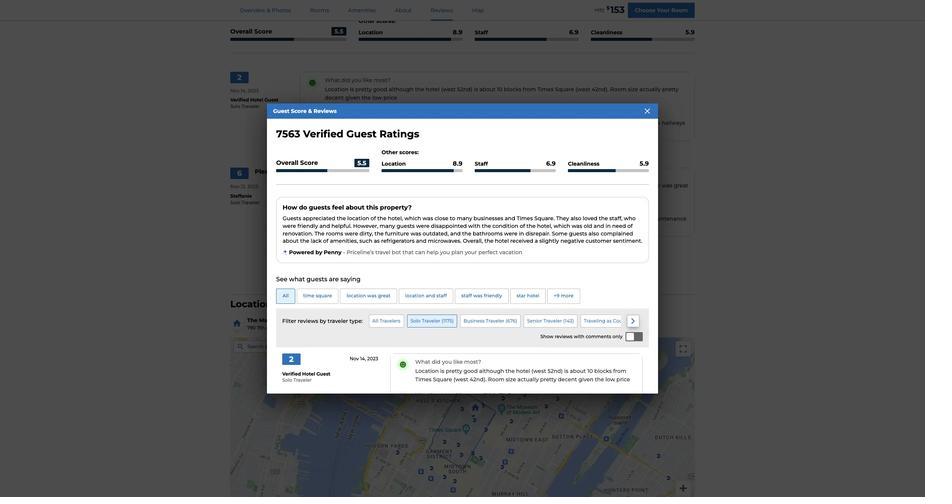Task type: describe. For each thing, give the bounding box(es) containing it.
enough
[[410, 182, 431, 189]]

what for 2
[[325, 77, 340, 84]]

guest up penny
[[319, 242, 333, 247]]

and up the solo traveler ( 1175 )
[[426, 293, 435, 299]]

0 vertical spatial other
[[359, 17, 375, 24]]

traveler inside steffanie solo traveler
[[242, 200, 260, 206]]

amenities,
[[330, 238, 358, 245]]

furniture
[[385, 230, 409, 237]]

1 vertical spatial 42nd).
[[470, 377, 487, 383]]

0 vertical spatial what did you like most? location is pretty good although the hotel (west 52nd) is about 10 blocks from times square (west 42nd).    room size actually pretty decent given the low price
[[325, 77, 679, 101]]

what for 6
[[325, 173, 340, 180]]

1 horizontal spatial overall score
[[276, 160, 318, 167]]

in up happen.
[[600, 120, 605, 126]]

time
[[304, 293, 315, 299]]

was up one
[[378, 216, 389, 223]]

partially
[[446, 224, 468, 231]]

close
[[435, 215, 449, 222]]

(maintenance
[[649, 216, 687, 223]]

1 vertical spatial from
[[614, 368, 627, 375]]

about button
[[386, 0, 421, 21]]

in up received
[[519, 230, 524, 237]]

0 vertical spatial 10
[[497, 86, 503, 93]]

comments
[[586, 334, 612, 340]]

amenities button
[[339, 0, 385, 21]]

1 vertical spatial 52nd)
[[548, 368, 563, 375]]

about up 14th
[[480, 86, 496, 93]]

0 horizontal spatial also
[[571, 215, 582, 222]]

bathroom inside was there anything you didn't like? lots: the bathroom was missing bar soap, washcloths, ceiling had some mold sections. the heat wasnt working initially (maintenance did come to fix it); and one of the lamps was partially functional. the tv dish service was horrible. bed springs creaked!
[[350, 216, 377, 223]]

did inside 'what did you like most? the location is perfect! close enough to the action without being right in the middle of it. the size of this manhattan hotel was great as well.'
[[342, 173, 350, 180]]

more
[[561, 293, 574, 299]]

square inside the manhattan at times square 790 7th avenue, new york, ny
[[317, 317, 337, 324]]

0 vertical spatial 5.9
[[686, 29, 695, 36]]

guests down 'missing' at the left
[[397, 223, 415, 230]]

however,
[[353, 223, 379, 230]]

hotel inside guests appreciated the location of the hotel, which was close to many businesses and times square. they also loved the staff, who were friendly and helpful. however, many guests were disappointed with the condition of the hotel, which was old and in need of renovation. the rooms were dirty, the furniture was outdated, and the bathrooms were in disrepair. some guests also complained about the lack of amenities, such as refrigerators and microwaves. overall, the hotel received a slightly negative customer sentiment.
[[495, 238, 509, 245]]

condition
[[493, 223, 519, 230]]

in down working
[[606, 223, 611, 230]]

all for all travelers
[[373, 318, 379, 324]]

disgusting.
[[429, 128, 459, 135]]

2 vertical spatial was
[[416, 392, 427, 399]]

2023 for location
[[248, 88, 259, 94]]

travel bot logo image
[[283, 250, 288, 256]]

dish
[[520, 224, 531, 231]]

1 vertical spatial also
[[589, 230, 600, 237]]

1 horizontal spatial friendly
[[484, 293, 503, 299]]

bed
[[589, 224, 600, 231]]

was there anything you didn't like? lots: the bathroom was missing bar soap, washcloths, ceiling had some mold sections. the heat wasnt working initially (maintenance did come to fix it); and one of the lamps was partially functional. the tv dish service was horrible. bed springs creaked!
[[325, 206, 687, 231]]

2 vertical spatial room
[[488, 377, 505, 383]]

staff was friendly
[[462, 293, 503, 299]]

0 horizontal spatial many
[[380, 223, 395, 230]]

my
[[428, 120, 436, 126]]

hotel inside was there anything you didn't like? elevator did not work during my stay.  my room was on the 14th floor. you do the math.    also, the walls in the room and in the hallways were dirty/stained. the bathroom was disgusting.    it seemed like the type of hotel where bad things happen.
[[531, 128, 545, 135]]

staff,
[[610, 215, 623, 222]]

1 vertical spatial 5.9
[[640, 160, 649, 167]]

filter reviews by traveler type:
[[282, 318, 363, 325]]

0 vertical spatial from
[[523, 86, 536, 93]]

172
[[598, 8, 605, 13]]

0 vertical spatial which
[[405, 215, 421, 222]]

in left hallways
[[645, 120, 650, 126]]

one
[[387, 224, 397, 231]]

1 vertical spatial 6.9
[[547, 160, 556, 167]]

as inside guests appreciated the location of the hotel, which was close to many businesses and times square. they also loved the staff, who were friendly and helpful. however, many guests were disappointed with the condition of the hotel, which was old and in need of renovation. the rooms were dirty, the furniture was outdated, and the bathrooms were in disrepair. some guests also complained about the lack of amenities, such as refrigerators and microwaves. overall, the hotel received a slightly negative customer sentiment.
[[374, 238, 380, 245]]

it);
[[367, 224, 374, 231]]

functional.
[[470, 224, 498, 231]]

2023 for the
[[247, 184, 258, 190]]

1 vertical spatial blocks
[[595, 368, 612, 375]]

my
[[404, 120, 413, 126]]

like inside was there anything you didn't like? elevator did not work during my stay.  my room was on the 14th floor. you do the math.    also, the walls in the room and in the hallways were dirty/stained. the bathroom was disgusting.    it seemed like the type of hotel where bad things happen.
[[489, 128, 498, 135]]

guests appreciated the location of the hotel, which was close to many businesses and times square. they also loved the staff, who were friendly and helpful. however, many guests were disappointed with the condition of the hotel, which was old and in need of renovation. the rooms were dirty, the furniture was outdated, and the bathrooms were in disrepair. some guests also complained about the lack of amenities, such as refrigerators and microwaves. overall, the hotel received a slightly negative customer sentiment.
[[283, 215, 643, 245]]

2 vertical spatial most?
[[465, 359, 482, 366]]

1 vertical spatial what did you like most? location is pretty good although the hotel (west 52nd) is about 10 blocks from times square (west 42nd).    room size actually pretty decent given the low price
[[416, 359, 631, 383]]

14th
[[484, 120, 496, 126]]

such
[[360, 238, 373, 245]]

missing
[[390, 216, 412, 223]]

2 horizontal spatial size
[[628, 86, 639, 93]]

help
[[427, 249, 439, 256]]

( for 676
[[506, 318, 508, 324]]

2 staff from the top
[[475, 161, 488, 167]]

0 vertical spatial cleanliness
[[591, 29, 623, 36]]

0 vertical spatial other scores:
[[359, 17, 396, 24]]

initially
[[628, 216, 648, 223]]

0 vertical spatial by
[[316, 249, 323, 256]]

1 vertical spatial good
[[464, 368, 478, 375]]

guests up appreciated
[[309, 204, 331, 211]]

and up can
[[416, 238, 427, 245]]

0 horizontal spatial 2
[[237, 73, 242, 82]]

amenities
[[348, 7, 376, 14]]

rooms
[[310, 7, 329, 14]]

lots:
[[325, 216, 338, 223]]

most? for 2
[[374, 77, 391, 84]]

1 horizontal spatial $
[[607, 5, 610, 11]]

4 ( from the left
[[631, 318, 633, 324]]

add
[[288, 344, 297, 350]]

2 vertical spatial as
[[607, 318, 612, 324]]

1 horizontal spatial &
[[308, 108, 312, 115]]

$ 172 $ 153
[[595, 4, 625, 15]]

washcloths,
[[439, 216, 471, 223]]

0 horizontal spatial blocks
[[504, 86, 522, 93]]

all for all
[[283, 293, 289, 299]]

type:
[[350, 318, 363, 325]]

of right tv
[[520, 223, 525, 230]]

most? for 6
[[374, 173, 391, 180]]

2153
[[633, 318, 643, 324]]

location up the solo traveler ( 1175 )
[[405, 293, 425, 299]]

heat
[[573, 216, 585, 223]]

1 8.9 from the top
[[453, 29, 463, 36]]

0 vertical spatial price
[[384, 95, 397, 101]]

1 vertical spatial verified hotel guest solo traveler
[[282, 371, 331, 384]]

4 ) from the left
[[643, 318, 644, 324]]

guests up time square
[[307, 276, 328, 283]]

was for 2
[[325, 110, 337, 117]]

1 vertical spatial which
[[554, 223, 571, 230]]

0 vertical spatial hotel,
[[388, 215, 403, 222]]

priceline's
[[347, 249, 374, 256]]

1 vertical spatial room
[[611, 86, 627, 93]]

you inside was there anything you didn't like? lots: the bathroom was missing bar soap, washcloths, ceiling had some mold sections. the heat wasnt working initially (maintenance did come to fix it); and one of the lamps was partially functional. the tv dish service was horrible. bed springs creaked!
[[380, 206, 390, 213]]

1 vertical spatial although
[[480, 368, 505, 375]]

2 vertical spatial there
[[429, 392, 443, 399]]

new
[[286, 325, 297, 331]]

0 vertical spatial many
[[457, 215, 473, 222]]

is inside 'what did you like most? the location is perfect! close enough to the action without being right in the middle of it. the size of this manhattan hotel was great as well.'
[[360, 182, 364, 189]]

perfect!
[[365, 182, 392, 189]]

1 vertical spatial actually
[[518, 377, 539, 383]]

1 vertical spatial overall
[[276, 160, 299, 167]]

pleasant
[[255, 168, 283, 176]]

of up it);
[[371, 215, 376, 222]]

was up all travelers
[[368, 293, 377, 299]]

1175
[[444, 318, 452, 324]]

plan
[[452, 249, 464, 256]]

0 vertical spatial actually
[[640, 86, 661, 93]]

2 vertical spatial score
[[300, 160, 318, 167]]

rooms button
[[301, 0, 338, 21]]

to inside 'what did you like most? the location is perfect! close enough to the action without being right in the middle of it. the size of this manhattan hotel was great as well.'
[[433, 182, 438, 189]]

1 vertical spatial other scores:
[[382, 149, 419, 156]]

-
[[343, 249, 345, 256]]

received
[[511, 238, 534, 245]]

to inside was there anything you didn't like? lots: the bathroom was missing bar soap, washcloths, ceiling had some mold sections. the heat wasnt working initially (maintenance did come to fix it); and one of the lamps was partially functional. the tv dish service was horrible. bed springs creaked!
[[352, 224, 358, 231]]

loved
[[583, 215, 598, 222]]

in inside 'what did you like most? the location is perfect! close enough to the action without being right in the middle of it. the size of this manhattan hotel was great as well.'
[[523, 182, 528, 189]]

1 horizontal spatial 6.9
[[570, 29, 579, 36]]

1 vertical spatial scores:
[[400, 149, 419, 156]]

square.
[[535, 215, 555, 222]]

vacation
[[500, 249, 523, 256]]

1 vertical spatial with
[[574, 334, 585, 340]]

1 horizontal spatial other
[[382, 149, 398, 156]]

were up amenities,
[[345, 230, 358, 237]]

790
[[247, 325, 256, 331]]

1 vertical spatial decent
[[558, 377, 577, 383]]

676
[[508, 318, 516, 324]]

come
[[335, 224, 351, 231]]

12,
[[241, 184, 246, 190]]

2 8.9 from the top
[[453, 160, 463, 167]]

0 vertical spatial square
[[555, 86, 575, 93]]

0 horizontal spatial good
[[373, 86, 388, 93]]

guest down not at left
[[347, 128, 377, 140]]

right
[[509, 182, 522, 189]]

reviews inside reviews button
[[431, 7, 453, 14]]

senior
[[528, 318, 543, 324]]

businesses
[[474, 215, 504, 222]]

0 horizontal spatial overall score
[[230, 28, 272, 35]]

of right lack
[[323, 238, 329, 245]]

1 horizontal spatial hotel,
[[537, 223, 553, 230]]

see what guests are saying
[[276, 276, 361, 283]]

square
[[316, 293, 332, 299]]

renovation.
[[283, 230, 313, 237]]

and down wasnt
[[594, 223, 605, 230]]

was up business
[[474, 293, 483, 299]]

tab list containing overview & photos
[[230, 0, 494, 21]]

the left heat
[[561, 216, 571, 223]]

the left tv
[[500, 224, 510, 231]]

1 staff from the left
[[437, 293, 447, 299]]

0 vertical spatial score
[[255, 28, 272, 35]]

bathroom inside was there anything you didn't like? elevator did not work during my stay.  my room was on the 14th floor. you do the math.    also, the walls in the room and in the hallways were dirty/stained. the bathroom was disgusting.    it seemed like the type of hotel where bad things happen.
[[388, 128, 415, 135]]

powered
[[289, 249, 314, 256]]

about right feel
[[346, 204, 365, 211]]

search
[[248, 344, 264, 350]]

1 vertical spatial 14,
[[360, 356, 366, 362]]

service
[[533, 224, 552, 231]]

guest up guest score & reviews
[[265, 97, 279, 103]]

0 horizontal spatial verified hotel guest solo traveler
[[230, 97, 279, 109]]

overview
[[240, 7, 266, 14]]

there for 6
[[338, 206, 353, 213]]

1 horizontal spatial 42nd).
[[592, 86, 609, 93]]

of left it.
[[561, 182, 566, 189]]

was up lamps
[[423, 215, 433, 222]]

7th
[[257, 325, 265, 331]]

guest down 'address'
[[317, 371, 331, 377]]

guest score & reviews
[[273, 108, 337, 115]]

star
[[517, 293, 526, 299]]

1 horizontal spatial given
[[579, 377, 594, 383]]

overall,
[[463, 238, 483, 245]]

room inside button
[[672, 7, 688, 14]]

photos
[[272, 7, 291, 14]]

outdated,
[[423, 230, 449, 237]]

soap,
[[424, 216, 438, 223]]

and up condition
[[505, 215, 516, 222]]

disappointed
[[431, 223, 467, 230]]

did inside was there anything you didn't like? lots: the bathroom was missing bar soap, washcloths, ceiling had some mold sections. the heat wasnt working initially (maintenance did come to fix it); and one of the lamps was partially functional. the tv dish service was horrible. bed springs creaked!
[[325, 224, 334, 231]]

1 vertical spatial reviews
[[314, 108, 337, 115]]

dirty,
[[360, 230, 373, 237]]

0 vertical spatial 52nd)
[[458, 86, 473, 93]]

the right it.
[[574, 182, 584, 189]]

0 horizontal spatial $
[[595, 8, 597, 12]]

1 horizontal spatial square
[[433, 377, 452, 383]]

0 horizontal spatial given
[[346, 95, 361, 101]]

1 vertical spatial score
[[291, 108, 307, 115]]

the up well.
[[325, 182, 335, 189]]

0 vertical spatial low
[[373, 95, 382, 101]]

2 vertical spatial size
[[506, 377, 516, 383]]

1 vertical spatial 10
[[588, 368, 593, 375]]

1 vertical spatial nov 14, 2023
[[350, 356, 378, 362]]

sections.
[[536, 216, 560, 223]]

all travelers button
[[369, 315, 404, 328]]

1 horizontal spatial hotel
[[302, 371, 315, 377]]

fix
[[359, 224, 365, 231]]

0 vertical spatial although
[[389, 86, 414, 93]]

solo inside steffanie solo traveler
[[230, 200, 240, 206]]

1 vertical spatial cleanliness
[[568, 161, 600, 167]]

middle
[[540, 182, 560, 189]]

nov for location
[[230, 88, 240, 94]]

show reviews with comments only
[[541, 334, 623, 340]]

2 vertical spatial anything
[[445, 392, 469, 399]]

did inside was there anything you didn't like? elevator did not work during my stay.  my room was on the 14th floor. you do the math.    also, the walls in the room and in the hallways were dirty/stained. the bathroom was disgusting.    it seemed like the type of hotel where bad things happen.
[[349, 120, 357, 126]]

powered by penny - priceline's travel bot that can help you plan your perfect vacation
[[289, 249, 523, 256]]

map
[[472, 7, 484, 14]]

1 vertical spatial by
[[320, 318, 326, 325]]



Task type: locate. For each thing, give the bounding box(es) containing it.
perfect
[[479, 249, 498, 256]]

of down the who
[[628, 223, 633, 230]]

and inside was there anything you didn't like? elevator did not work during my stay.  my room was on the 14th floor. you do the math.    also, the walls in the room and in the hallways were dirty/stained. the bathroom was disgusting.    it seemed like the type of hotel where bad things happen.
[[633, 120, 644, 126]]

good up the was there anything you didn't like?
[[464, 368, 478, 375]]

manhattan inside 'what did you like most? the location is perfect! close enough to the action without being right in the middle of it. the size of this manhattan hotel was great as well.'
[[615, 182, 645, 189]]

0 horizontal spatial this
[[367, 204, 379, 211]]

) for 1175
[[452, 318, 454, 324]]

times inside the manhattan at times square 790 7th avenue, new york, ny
[[299, 317, 315, 324]]

2 vertical spatial like?
[[499, 392, 511, 399]]

also,
[[560, 120, 573, 126]]

score
[[255, 28, 272, 35], [291, 108, 307, 115], [300, 160, 318, 167]]

0 vertical spatial decent
[[325, 95, 344, 101]]

size
[[628, 86, 639, 93], [586, 182, 596, 189], [506, 377, 516, 383]]

location down saying at the bottom left
[[347, 293, 366, 299]]

choose your room
[[635, 7, 688, 14]]

( for 1175
[[442, 318, 444, 324]]

sentiment.
[[613, 238, 643, 245]]

was there anything you didn't like? elevator did not work during my stay.  my room was on the 14th floor. you do the math.    also, the walls in the room and in the hallways were dirty/stained. the bathroom was disgusting.    it seemed like the type of hotel where bad things happen.
[[325, 110, 686, 135]]

other scores: down ratings
[[382, 149, 419, 156]]

friendly inside guests appreciated the location of the hotel, which was close to many businesses and times square. they also loved the staff, who were friendly and helpful. however, many guests were disappointed with the condition of the hotel, which was old and in need of renovation. the rooms were dirty, the furniture was outdated, and the bathrooms were in disrepair. some guests also complained about the lack of amenities, such as refrigerators and microwaves. overall, the hotel received a slightly negative customer sentiment.
[[298, 223, 318, 230]]

1 horizontal spatial which
[[554, 223, 571, 230]]

2 ) from the left
[[516, 318, 518, 324]]

) up show reviews with comments only
[[573, 318, 574, 324]]

like? for 6
[[409, 206, 421, 213]]

bar
[[413, 216, 422, 223]]

52nd) down show
[[548, 368, 563, 375]]

the inside guests appreciated the location of the hotel, which was close to many businesses and times square. they also loved the staff, who were friendly and helpful. however, many guests were disappointed with the condition of the hotel, which was old and in need of renovation. the rooms were dirty, the furniture was outdated, and the bathrooms were in disrepair. some guests also complained about the lack of amenities, such as refrigerators and microwaves. overall, the hotel received a slightly negative customer sentiment.
[[315, 230, 325, 237]]

what
[[289, 276, 305, 283]]

2 vertical spatial 2023
[[368, 356, 378, 362]]

2 staff from the left
[[462, 293, 472, 299]]

good
[[373, 86, 388, 93], [464, 368, 478, 375]]

153
[[611, 4, 625, 15]]

friendly up business traveler ( 676 )
[[484, 293, 503, 299]]

of right it.
[[597, 182, 603, 189]]

were down guests
[[283, 223, 296, 230]]

how
[[283, 204, 297, 211]]

on
[[465, 120, 472, 126]]

0 vertical spatial was
[[325, 110, 337, 117]]

in right right
[[523, 182, 528, 189]]

horrible.
[[565, 224, 588, 231]]

happen.
[[595, 128, 618, 135]]

anything for 6
[[354, 206, 379, 213]]

like
[[363, 77, 373, 84], [489, 128, 498, 135], [363, 173, 373, 180], [454, 359, 463, 366]]

do right you
[[524, 120, 531, 126]]

manhattan up the 'avenue,'
[[259, 317, 290, 324]]

0 vertical spatial all
[[283, 293, 289, 299]]

time square
[[304, 293, 332, 299]]

this up however,
[[367, 204, 379, 211]]

0 vertical spatial with
[[469, 223, 481, 230]]

was inside was there anything you didn't like? lots: the bathroom was missing bar soap, washcloths, ceiling had some mold sections. the heat wasnt working initially (maintenance did come to fix it); and one of the lamps was partially functional. the tv dish service was horrible. bed springs creaked!
[[325, 206, 337, 213]]

the inside was there anything you didn't like? elevator did not work during my stay.  my room was on the 14th floor. you do the math.    also, the walls in the room and in the hallways were dirty/stained. the bathroom was disgusting.    it seemed like the type of hotel where bad things happen.
[[377, 128, 387, 135]]

is
[[350, 86, 354, 93], [474, 86, 478, 93], [360, 182, 364, 189], [441, 368, 445, 375], [565, 368, 569, 375]]

reviews left map
[[431, 7, 453, 14]]

0 horizontal spatial reviews
[[314, 108, 337, 115]]

all travelers
[[373, 318, 401, 324]]

scores: down ratings
[[400, 149, 419, 156]]

square up also,
[[555, 86, 575, 93]]

1 horizontal spatial manhattan
[[615, 182, 645, 189]]

and inside was there anything you didn't like? lots: the bathroom was missing bar soap, washcloths, ceiling had some mold sections. the heat wasnt working initially (maintenance did come to fix it); and one of the lamps was partially functional. the tv dish service was horrible. bed springs creaked!
[[375, 224, 385, 231]]

were down elevator
[[325, 128, 338, 135]]

all left the travelers
[[373, 318, 379, 324]]

0 vertical spatial great
[[674, 182, 689, 189]]

+9
[[554, 293, 560, 299]]

to up disappointed
[[450, 215, 456, 222]]

scores:
[[377, 17, 396, 24], [400, 149, 419, 156]]

you inside 'what did you like most? the location is perfect! close enough to the action without being right in the middle of it. the size of this manhattan hotel was great as well.'
[[352, 173, 362, 180]]

guests up negative
[[569, 230, 588, 237]]

what inside 'what did you like most? the location is perfect! close enough to the action without being right in the middle of it. the size of this manhattan hotel was great as well.'
[[325, 173, 340, 180]]

0 vertical spatial manhattan
[[615, 182, 645, 189]]

blocks up you
[[504, 86, 522, 93]]

and down disappointed
[[451, 230, 461, 237]]

most? inside 'what did you like most? the location is perfect! close enough to the action without being right in the middle of it. the size of this manhattan hotel was great as well.'
[[374, 173, 391, 180]]

6
[[237, 169, 242, 178]]

reviews up the york,
[[298, 318, 318, 325]]

map region
[[189, 303, 926, 498]]

many up "furniture"
[[380, 223, 395, 230]]

42nd). up the was there anything you didn't like?
[[470, 377, 487, 383]]

0 vertical spatial nov
[[230, 88, 240, 94]]

0 vertical spatial 5.5
[[335, 28, 344, 35]]

7563 verified guest ratings
[[276, 128, 420, 140]]

great inside 'what did you like most? the location is perfect! close enough to the action without being right in the middle of it. the size of this manhattan hotel was great as well.'
[[674, 182, 689, 189]]

0 vertical spatial 2
[[237, 73, 242, 82]]

location up well.
[[337, 182, 358, 189]]

( left senior
[[506, 318, 508, 324]]

0 horizontal spatial low
[[373, 95, 382, 101]]

some
[[504, 216, 519, 223]]

1 ) from the left
[[452, 318, 454, 324]]

and left hallways
[[633, 120, 644, 126]]

avenue,
[[266, 325, 285, 331]]

didn't for 2
[[391, 110, 407, 117]]

1 horizontal spatial this
[[604, 182, 614, 189]]

of down 'missing' at the left
[[399, 224, 404, 231]]

and down appreciated
[[320, 223, 330, 230]]

3 ) from the left
[[573, 318, 574, 324]]

york,
[[298, 325, 309, 331]]

2 vertical spatial what
[[416, 359, 431, 366]]

guests
[[283, 215, 301, 222]]

room up "disgusting."
[[437, 120, 452, 126]]

size inside 'what did you like most? the location is perfect! close enough to the action without being right in the middle of it. the size of this manhattan hotel was great as well.'
[[586, 182, 596, 189]]

overview & photos button
[[231, 0, 300, 21]]

0 vertical spatial bathroom
[[388, 128, 415, 135]]

you inside was there anything you didn't like? elevator did not work during my stay.  my room was on the 14th floor. you do the math.    also, the walls in the room and in the hallways were dirty/stained. the bathroom was disgusting.    it seemed like the type of hotel where bad things happen.
[[380, 110, 390, 117]]

1 horizontal spatial to
[[433, 182, 438, 189]]

2 room from the left
[[617, 120, 632, 126]]

location inside 'what did you like most? the location is perfect! close enough to the action without being right in the middle of it. the size of this manhattan hotel was great as well.'
[[337, 182, 358, 189]]

+9 more
[[554, 293, 574, 299]]

was down bar
[[411, 230, 421, 237]]

1 vertical spatial anything
[[354, 206, 379, 213]]

the down work
[[377, 128, 387, 135]]

was down heat
[[572, 223, 583, 230]]

the up 790
[[247, 317, 258, 324]]

good up work
[[373, 86, 388, 93]]

bad
[[565, 128, 575, 135]]

1 vertical spatial 5.5
[[358, 160, 367, 167]]

1 horizontal spatial size
[[586, 182, 596, 189]]

star hotel
[[517, 293, 540, 299]]

traveler
[[328, 318, 348, 325]]

complained
[[601, 230, 634, 237]]

0 horizontal spatial 52nd)
[[458, 86, 473, 93]]

1 staff from the top
[[475, 29, 488, 36]]

0 vertical spatial 8.9
[[453, 29, 463, 36]]

didn't inside was there anything you didn't like? elevator did not work during my stay.  my room was on the 14th floor. you do the math.    also, the walls in the room and in the hallways were dirty/stained. the bathroom was disgusting.    it seemed like the type of hotel where bad things happen.
[[391, 110, 407, 117]]

0 horizontal spatial price
[[384, 95, 397, 101]]

close
[[394, 182, 408, 189]]

times inside guests appreciated the location of the hotel, which was close to many businesses and times square. they also loved the staff, who were friendly and helpful. however, many guests were disappointed with the condition of the hotel, which was old and in need of renovation. the rooms were dirty, the furniture was outdated, and the bathrooms were in disrepair. some guests also complained about the lack of amenities, such as refrigerators and microwaves. overall, the hotel received a slightly negative customer sentiment.
[[517, 215, 533, 222]]

1 vertical spatial great
[[378, 293, 391, 299]]

of inside was there anything you didn't like? elevator did not work during my stay.  my room was on the 14th floor. you do the math.    also, the walls in the room and in the hallways were dirty/stained. the bathroom was disgusting.    it seemed like the type of hotel where bad things happen.
[[524, 128, 529, 135]]

overall down overview
[[230, 28, 253, 35]]

other down amenities
[[359, 17, 375, 24]]

1 vertical spatial reviews
[[555, 334, 573, 340]]

was there anything you didn't like?
[[416, 392, 511, 399]]

other scores: down amenities
[[359, 17, 396, 24]]

8.9 up action
[[453, 160, 463, 167]]

it
[[460, 128, 464, 135]]

being
[[491, 182, 507, 189]]

like? inside was there anything you didn't like? lots: the bathroom was missing bar soap, washcloths, ceiling had some mold sections. the heat wasnt working initially (maintenance did come to fix it); and one of the lamps was partially functional. the tv dish service was horrible. bed springs creaked!
[[409, 206, 421, 213]]

nov for the
[[230, 184, 240, 190]]

0 horizontal spatial staff
[[437, 293, 447, 299]]

1 vertical spatial 2023
[[247, 184, 258, 190]]

which down they
[[554, 223, 571, 230]]

0 vertical spatial 6.9
[[570, 29, 579, 36]]

was for 6
[[325, 206, 337, 213]]

1 ( from the left
[[442, 318, 444, 324]]

Search places or add an address checkbox
[[234, 341, 343, 356], [234, 341, 340, 353]]

bathrooms
[[473, 230, 503, 237]]

score down overview & photos button
[[255, 28, 272, 35]]

1 horizontal spatial room
[[611, 86, 627, 93]]

other down ratings
[[382, 149, 398, 156]]

bathroom up however,
[[350, 216, 377, 223]]

2 ( from the left
[[506, 318, 508, 324]]

do right how
[[299, 204, 307, 211]]

tab list
[[230, 0, 494, 21]]

location and staff
[[405, 293, 447, 299]]

are
[[329, 276, 339, 283]]

like? inside was there anything you didn't like? elevator did not work during my stay.  my room was on the 14th floor. you do the math.    also, the walls in the room and in the hallways were dirty/stained. the bathroom was disgusting.    it seemed like the type of hotel where bad things happen.
[[409, 110, 421, 117]]

0 vertical spatial 14,
[[241, 88, 247, 94]]

was down they
[[553, 224, 564, 231]]

1 horizontal spatial low
[[606, 377, 616, 383]]

by down verified guest
[[316, 249, 323, 256]]

at
[[291, 317, 297, 324]]

0 vertical spatial scores:
[[377, 17, 396, 24]]

to right enough
[[433, 182, 438, 189]]

1 horizontal spatial great
[[674, 182, 689, 189]]

refrigerators
[[381, 238, 415, 245]]

5.5 up perfect!
[[358, 160, 367, 167]]

2 vertical spatial didn't
[[482, 392, 498, 399]]

& inside button
[[267, 7, 271, 14]]

pretty
[[356, 86, 372, 93], [663, 86, 679, 93], [446, 368, 463, 375], [541, 377, 557, 383]]

to inside guests appreciated the location of the hotel, which was close to many businesses and times square. they also loved the staff, who were friendly and helpful. however, many guests were disappointed with the condition of the hotel, which was old and in need of renovation. the rooms were dirty, the furniture was outdated, and the bathrooms were in disrepair. some guests also complained about the lack of amenities, such as refrigerators and microwaves. overall, the hotel received a slightly negative customer sentiment.
[[450, 215, 456, 222]]

with down ceiling
[[469, 223, 481, 230]]

score up 7563
[[291, 108, 307, 115]]

) right couple
[[643, 318, 644, 324]]

staff up business
[[462, 293, 472, 299]]

0 vertical spatial blocks
[[504, 86, 522, 93]]

the inside the manhattan at times square 790 7th avenue, new york, ny
[[247, 317, 258, 324]]

although
[[389, 86, 414, 93], [480, 368, 505, 375]]

0 vertical spatial most?
[[374, 77, 391, 84]]

great up (maintenance
[[674, 182, 689, 189]]

1 vertical spatial bathroom
[[350, 216, 377, 223]]

traveler
[[242, 104, 260, 109], [242, 200, 260, 206], [422, 318, 441, 324], [486, 318, 505, 324], [544, 318, 562, 324], [294, 378, 312, 384]]

1 vertical spatial didn't
[[391, 206, 407, 213]]

staff
[[475, 29, 488, 36], [475, 161, 488, 167]]

1 horizontal spatial actually
[[640, 86, 661, 93]]

) for 143
[[573, 318, 574, 324]]

0 horizontal spatial nov 14, 2023
[[230, 88, 259, 94]]

1 horizontal spatial many
[[457, 215, 473, 222]]

( up show reviews with comments only
[[564, 318, 565, 324]]

the
[[415, 86, 425, 93], [362, 95, 371, 101], [474, 120, 483, 126], [532, 120, 541, 126], [574, 120, 583, 126], [607, 120, 616, 126], [652, 120, 661, 126], [500, 128, 509, 135], [440, 182, 449, 189], [530, 182, 539, 189], [337, 215, 346, 222], [378, 215, 387, 222], [599, 215, 608, 222], [339, 216, 348, 223], [482, 223, 491, 230], [527, 223, 536, 230], [405, 224, 415, 231], [375, 230, 384, 237], [463, 230, 472, 237], [300, 238, 310, 245], [485, 238, 494, 245], [506, 368, 515, 375], [595, 377, 604, 383]]

the up lack
[[315, 230, 325, 237]]

) left senior
[[516, 318, 518, 324]]

reviews for with
[[555, 334, 573, 340]]

type
[[510, 128, 522, 135]]

were down condition
[[504, 230, 518, 237]]

0 horizontal spatial scores:
[[377, 17, 396, 24]]

5.5
[[335, 28, 344, 35], [358, 160, 367, 167]]

1 horizontal spatial scores:
[[400, 149, 419, 156]]

0 vertical spatial overall score
[[230, 28, 272, 35]]

was inside was there anything you didn't like? elevator did not work during my stay.  my room was on the 14th floor. you do the math.    also, the walls in the room and in the hallways were dirty/stained. the bathroom was disgusting.    it seemed like the type of hotel where bad things happen.
[[325, 110, 337, 117]]

didn't for 6
[[391, 206, 407, 213]]

( for 143
[[564, 318, 565, 324]]

creaked!
[[623, 224, 646, 231]]

bathroom down my
[[388, 128, 415, 135]]

0 horizontal spatial hotel
[[250, 97, 263, 103]]

anything inside was there anything you didn't like? lots: the bathroom was missing bar soap, washcloths, ceiling had some mold sections. the heat wasnt working initially (maintenance did come to fix it); and one of the lamps was partially functional. the tv dish service was horrible. bed springs creaked!
[[354, 206, 379, 213]]

work
[[370, 120, 383, 126]]

manhattan inside the manhattan at times square 790 7th avenue, new york, ny
[[259, 317, 290, 324]]

guest
[[265, 97, 279, 103], [273, 108, 290, 115], [347, 128, 377, 140], [319, 242, 333, 247], [317, 371, 331, 377]]

what did you like most? the location is perfect! close enough to the action without being right in the middle of it. the size of this manhattan hotel was great as well.
[[325, 173, 689, 198]]

map button
[[463, 0, 494, 21]]

there inside was there anything you didn't like? elevator did not work during my stay.  my room was on the 14th floor. you do the math.    also, the walls in the room and in the hallways were dirty/stained. the bathroom was disgusting.    it seemed like the type of hotel where bad things happen.
[[338, 110, 353, 117]]

was inside 'what did you like most? the location is perfect! close enough to the action without being right in the middle of it. the size of this manhattan hotel was great as well.'
[[662, 182, 673, 189]]

was up (maintenance
[[662, 182, 673, 189]]

dirty/stained.
[[340, 128, 375, 135]]

your
[[465, 249, 477, 256]]

0 horizontal spatial from
[[523, 86, 536, 93]]

was down close
[[434, 224, 445, 231]]

location up "fix"
[[348, 215, 369, 222]]

this inside 'what did you like most? the location is perfect! close enough to the action without being right in the middle of it. the size of this manhattan hotel was great as well.'
[[604, 182, 614, 189]]

1 horizontal spatial overall
[[276, 160, 299, 167]]

) for 676
[[516, 318, 518, 324]]

location inside guests appreciated the location of the hotel, which was close to many businesses and times square. they also loved the staff, who were friendly and helpful. however, many guests were disappointed with the condition of the hotel, which was old and in need of renovation. the rooms were dirty, the furniture was outdated, and the bathrooms were in disrepair. some guests also complained about the lack of amenities, such as refrigerators and microwaves. overall, the hotel received a slightly negative customer sentiment.
[[348, 215, 369, 222]]

1 horizontal spatial 52nd)
[[548, 368, 563, 375]]

as right such
[[374, 238, 380, 245]]

elevator
[[325, 120, 347, 126]]

as inside 'what did you like most? the location is perfect! close enough to the action without being right in the middle of it. the size of this manhattan hotel was great as well.'
[[325, 191, 331, 198]]

1 horizontal spatial 2
[[289, 355, 294, 364]]

nov
[[230, 88, 240, 94], [230, 184, 240, 190], [350, 356, 359, 362]]

1 vertical spatial &
[[308, 108, 312, 115]]

hotel, down square.
[[537, 223, 553, 230]]

staff up the without
[[475, 161, 488, 167]]

0 horizontal spatial room
[[437, 120, 452, 126]]

although up my
[[389, 86, 414, 93]]

some
[[552, 230, 568, 237]]

0 horizontal spatial hotel,
[[388, 215, 403, 222]]

0 vertical spatial good
[[373, 86, 388, 93]]

search places or add an address
[[248, 344, 325, 350]]

5.9
[[686, 29, 695, 36], [640, 160, 649, 167]]

1 horizontal spatial 14,
[[360, 356, 366, 362]]

was up "it"
[[453, 120, 464, 126]]

disrepair.
[[526, 230, 551, 237]]

0 horizontal spatial 6.9
[[547, 160, 556, 167]]

didn't inside was there anything you didn't like? lots: the bathroom was missing bar soap, washcloths, ceiling had some mold sections. the heat wasnt working initially (maintenance did come to fix it); and one of the lamps was partially functional. the tv dish service was horrible. bed springs creaked!
[[391, 206, 407, 213]]

only
[[613, 334, 623, 340]]

property?
[[380, 204, 412, 211]]

0 vertical spatial given
[[346, 95, 361, 101]]

with
[[469, 223, 481, 230], [574, 334, 585, 340]]

reviews for by
[[298, 318, 318, 325]]

about down renovation.
[[283, 238, 299, 245]]

there inside was there anything you didn't like? lots: the bathroom was missing bar soap, washcloths, ceiling had some mold sections. the heat wasnt working initially (maintenance did come to fix it); and one of the lamps was partially functional. the tv dish service was horrible. bed springs creaked!
[[338, 206, 353, 213]]

1 vertical spatial price
[[617, 377, 631, 383]]

2 horizontal spatial as
[[607, 318, 612, 324]]

although up the was there anything you didn't like?
[[480, 368, 505, 375]]

1 horizontal spatial with
[[574, 334, 585, 340]]

0 horizontal spatial overall
[[230, 28, 253, 35]]

staff up 1175 at the bottom of page
[[437, 293, 447, 299]]

was
[[325, 110, 337, 117], [325, 206, 337, 213], [416, 392, 427, 399]]

helpful.
[[332, 223, 352, 230]]

of inside was there anything you didn't like? lots: the bathroom was missing bar soap, washcloths, ceiling had some mold sections. the heat wasnt working initially (maintenance did come to fix it); and one of the lamps was partially functional. the tv dish service was horrible. bed springs creaked!
[[399, 224, 404, 231]]

0 vertical spatial this
[[604, 182, 614, 189]]

reviews down 143
[[555, 334, 573, 340]]

52nd)
[[458, 86, 473, 93], [548, 368, 563, 375]]

which up lamps
[[405, 215, 421, 222]]

and right it);
[[375, 224, 385, 231]]

walls
[[585, 120, 599, 126]]

cleanliness down 172
[[591, 29, 623, 36]]

0 horizontal spatial although
[[389, 86, 414, 93]]

3 ( from the left
[[564, 318, 565, 324]]

) left business
[[452, 318, 454, 324]]

8.9 down reviews button
[[453, 29, 463, 36]]

with left comments
[[574, 334, 585, 340]]

1 room from the left
[[437, 120, 452, 126]]

1 horizontal spatial 5.5
[[358, 160, 367, 167]]

1 horizontal spatial do
[[524, 120, 531, 126]]

with inside guests appreciated the location of the hotel, which was close to many businesses and times square. they also loved the staff, who were friendly and helpful. however, many guests were disappointed with the condition of the hotel, which was old and in need of renovation. the rooms were dirty, the furniture was outdated, and the bathrooms were in disrepair. some guests also complained about the lack of amenities, such as refrigerators and microwaves. overall, the hotel received a slightly negative customer sentiment.
[[469, 223, 481, 230]]

0 horizontal spatial 42nd).
[[470, 377, 487, 383]]

were inside was there anything you didn't like? elevator did not work during my stay.  my room was on the 14th floor. you do the math.    also, the walls in the room and in the hallways were dirty/stained. the bathroom was disgusting.    it seemed like the type of hotel where bad things happen.
[[325, 128, 338, 135]]

0 vertical spatial didn't
[[391, 110, 407, 117]]

was down stay.
[[417, 128, 427, 135]]

guest up 7563
[[273, 108, 290, 115]]

verified
[[230, 97, 249, 103], [303, 128, 344, 140], [300, 242, 318, 247], [282, 371, 301, 377]]

things
[[576, 128, 594, 135]]

1 horizontal spatial as
[[374, 238, 380, 245]]

lamps
[[416, 224, 433, 231]]

anything inside was there anything you didn't like? elevator did not work during my stay.  my room was on the 14th floor. you do the math.    also, the walls in the room and in the hallways were dirty/stained. the bathroom was disgusting.    it seemed like the type of hotel where bad things happen.
[[354, 110, 379, 117]]

1 horizontal spatial blocks
[[595, 368, 612, 375]]

like inside 'what did you like most? the location is perfect! close enough to the action without being right in the middle of it. the size of this manhattan hotel was great as well.'
[[363, 173, 373, 180]]

5.5 down "rooms" button
[[335, 28, 344, 35]]

there for 2
[[338, 110, 353, 117]]

about inside guests appreciated the location of the hotel, which was close to many businesses and times square. they also loved the staff, who were friendly and helpful. however, many guests were disappointed with the condition of the hotel, which was old and in need of renovation. the rooms were dirty, the furniture was outdated, and the bathrooms were in disrepair. some guests also complained about the lack of amenities, such as refrigerators and microwaves. overall, the hotel received a slightly negative customer sentiment.
[[283, 238, 299, 245]]

all down see
[[283, 293, 289, 299]]

cleanliness up it.
[[568, 161, 600, 167]]

they
[[557, 215, 570, 222]]

saying
[[341, 276, 361, 283]]

0 vertical spatial also
[[571, 215, 582, 222]]

2 vertical spatial nov
[[350, 356, 359, 362]]

hotel inside 'what did you like most? the location is perfect! close enough to the action without being right in the middle of it. the size of this manhattan hotel was great as well.'
[[647, 182, 661, 189]]

appreciated
[[303, 215, 336, 222]]

did
[[342, 77, 350, 84], [349, 120, 357, 126], [342, 173, 350, 180], [325, 224, 334, 231], [432, 359, 441, 366]]

0 horizontal spatial do
[[299, 204, 307, 211]]

&
[[267, 7, 271, 14], [308, 108, 312, 115]]

filter
[[282, 318, 297, 325]]

all inside "button"
[[373, 318, 379, 324]]

do inside was there anything you didn't like? elevator did not work during my stay.  my room was on the 14th floor. you do the math.    also, the walls in the room and in the hallways were dirty/stained. the bathroom was disgusting.    it seemed like the type of hotel where bad things happen.
[[524, 120, 531, 126]]

in
[[600, 120, 605, 126], [645, 120, 650, 126], [523, 182, 528, 189], [606, 223, 611, 230], [519, 230, 524, 237]]

like? for 2
[[409, 110, 421, 117]]

1 vertical spatial all
[[373, 318, 379, 324]]

were down bar
[[416, 223, 430, 230]]

0 vertical spatial there
[[338, 110, 353, 117]]

about down show reviews with comments only
[[570, 368, 586, 375]]

anything for 2
[[354, 110, 379, 117]]

0 vertical spatial overall
[[230, 28, 253, 35]]

price
[[384, 95, 397, 101], [617, 377, 631, 383]]

0 horizontal spatial 10
[[497, 86, 503, 93]]

0 vertical spatial size
[[628, 86, 639, 93]]

traveling as couple ( 2153 )
[[584, 318, 644, 324]]

reviews
[[298, 318, 318, 325], [555, 334, 573, 340]]



Task type: vqa. For each thing, say whether or not it's contained in the screenshot.
the right the to
yes



